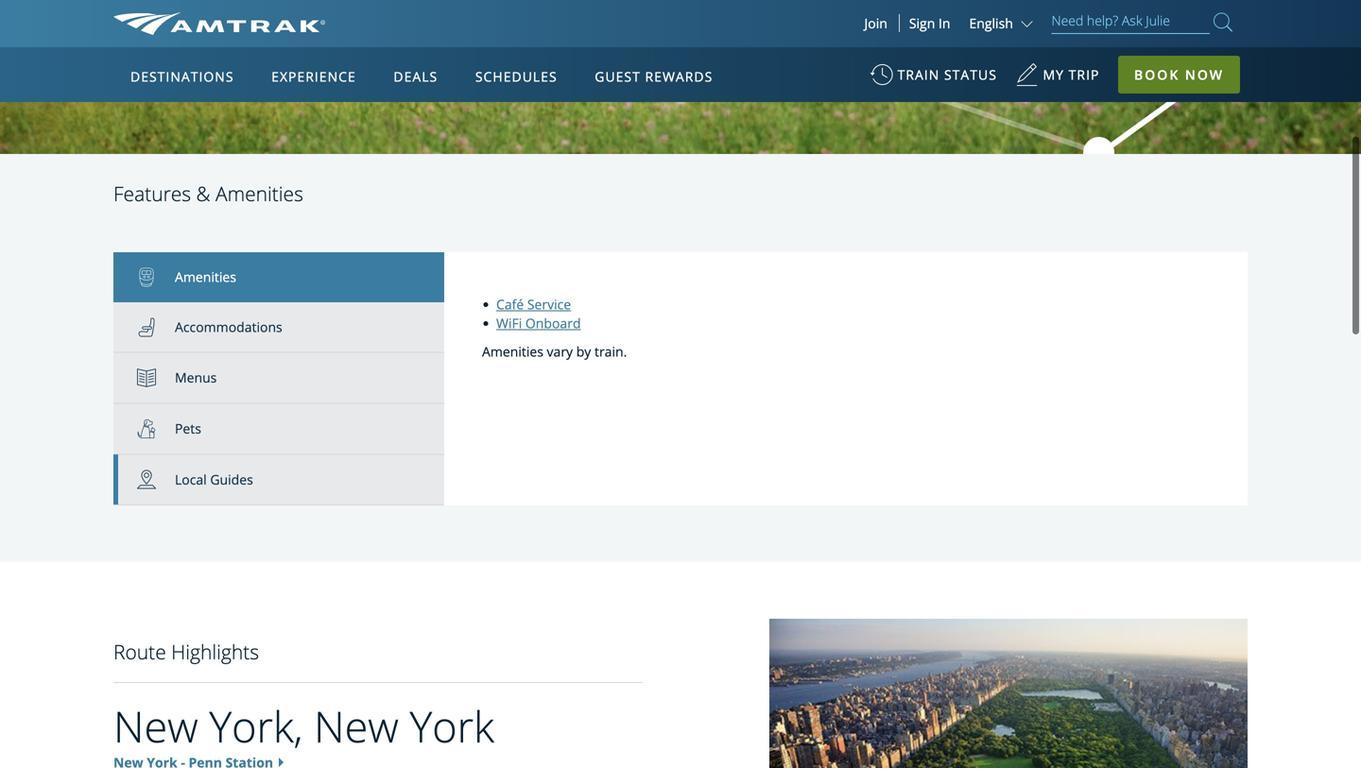 Task type: vqa. For each thing, say whether or not it's contained in the screenshot.
Book Now
yes



Task type: describe. For each thing, give the bounding box(es) containing it.
sign in button
[[909, 14, 951, 32]]

by
[[577, 343, 591, 361]]

destinations
[[130, 68, 234, 86]]

book now button
[[1119, 56, 1241, 94]]

york,
[[209, 698, 303, 756]]

my trip
[[1043, 66, 1100, 84]]

0 vertical spatial amenities
[[216, 180, 303, 207]]

join
[[865, 14, 888, 32]]

application inside banner
[[184, 158, 638, 423]]

café service wifi onboard
[[496, 296, 581, 333]]

my trip button
[[1016, 57, 1100, 103]]

train.
[[595, 343, 627, 361]]

experience
[[272, 68, 356, 86]]

pets button
[[113, 404, 444, 455]]

pictoral icon for train image
[[137, 268, 175, 287]]

pictoral icon for menu image
[[137, 369, 175, 388]]

book now
[[1135, 66, 1224, 84]]

amenities button
[[113, 253, 444, 303]]

trip
[[1069, 66, 1100, 84]]

highlights
[[171, 639, 259, 666]]

pictoral icon for local-guides image
[[137, 471, 175, 490]]

pictoral icon for pets image
[[137, 420, 175, 439]]

wifi
[[496, 315, 522, 333]]

café service link
[[496, 296, 571, 314]]

features & amenities
[[113, 180, 303, 207]]

now
[[1186, 66, 1224, 84]]

deals button
[[386, 50, 446, 103]]

english
[[970, 14, 1013, 32]]

amenities vary by train.
[[482, 343, 627, 361]]

local
[[175, 471, 207, 489]]

local guides
[[175, 471, 253, 489]]

york
[[410, 698, 494, 756]]

vary
[[547, 343, 573, 361]]

schedules link
[[468, 47, 565, 102]]

join button
[[853, 14, 900, 32]]

schedules
[[475, 68, 558, 86]]

sign
[[909, 14, 935, 32]]

amtrak image
[[113, 12, 325, 35]]

guest
[[595, 68, 641, 86]]



Task type: locate. For each thing, give the bounding box(es) containing it.
1 horizontal spatial new
[[314, 698, 399, 756]]

my
[[1043, 66, 1065, 84]]

list
[[113, 253, 444, 506]]

deals
[[394, 68, 438, 86]]

0 horizontal spatial new
[[113, 698, 198, 756]]

amenities down wifi
[[482, 343, 544, 361]]

new york, new york
[[113, 698, 494, 756]]

guides
[[210, 471, 253, 489]]

1 vertical spatial amenities
[[175, 268, 236, 286]]

amenities right &
[[216, 180, 303, 207]]

banner
[[0, 0, 1362, 437]]

pictoral icon for seat image
[[137, 318, 175, 337]]

new
[[113, 698, 198, 756], [314, 698, 399, 756]]

menus
[[175, 369, 217, 387]]

amenities
[[216, 180, 303, 207], [175, 268, 236, 286], [482, 343, 544, 361]]

route
[[113, 639, 166, 666]]

service
[[527, 296, 571, 314]]

train status link
[[871, 57, 997, 103]]

Please enter your search item search field
[[1052, 9, 1210, 34]]

accommodations button
[[113, 303, 444, 353]]

onboard
[[526, 315, 581, 333]]

list containing amenities
[[113, 253, 444, 506]]

pets
[[175, 420, 201, 438]]

guest rewards button
[[587, 50, 721, 103]]

experience button
[[264, 50, 364, 103]]

amenities up accommodations on the top left of the page
[[175, 268, 236, 286]]

2 new from the left
[[314, 698, 399, 756]]

rewards
[[645, 68, 713, 86]]

&
[[196, 180, 210, 207]]

features
[[113, 180, 191, 207]]

train
[[898, 66, 940, 84]]

status
[[945, 66, 997, 84]]

amenities for amenities vary by train.
[[482, 343, 544, 361]]

local guides button
[[113, 455, 444, 506]]

route highlights
[[113, 639, 259, 666]]

café
[[496, 296, 524, 314]]

accommodations
[[175, 318, 282, 336]]

2 vertical spatial amenities
[[482, 343, 544, 361]]

regions map image
[[184, 158, 638, 423]]

destinations button
[[123, 50, 242, 103]]

sign in
[[909, 14, 951, 32]]

menus button
[[113, 353, 444, 404]]

search icon image
[[1214, 9, 1233, 35]]

english button
[[970, 14, 1038, 32]]

book
[[1135, 66, 1180, 84]]

train status
[[898, 66, 997, 84]]

amenities list item
[[113, 253, 444, 303]]

wifi onboard link
[[496, 315, 581, 333]]

application
[[184, 158, 638, 423]]

guest rewards
[[595, 68, 713, 86]]

amenities inside button
[[175, 268, 236, 286]]

1 new from the left
[[113, 698, 198, 756]]

in
[[939, 14, 951, 32]]

amenities for amenities
[[175, 268, 236, 286]]

banner containing join
[[0, 0, 1362, 437]]



